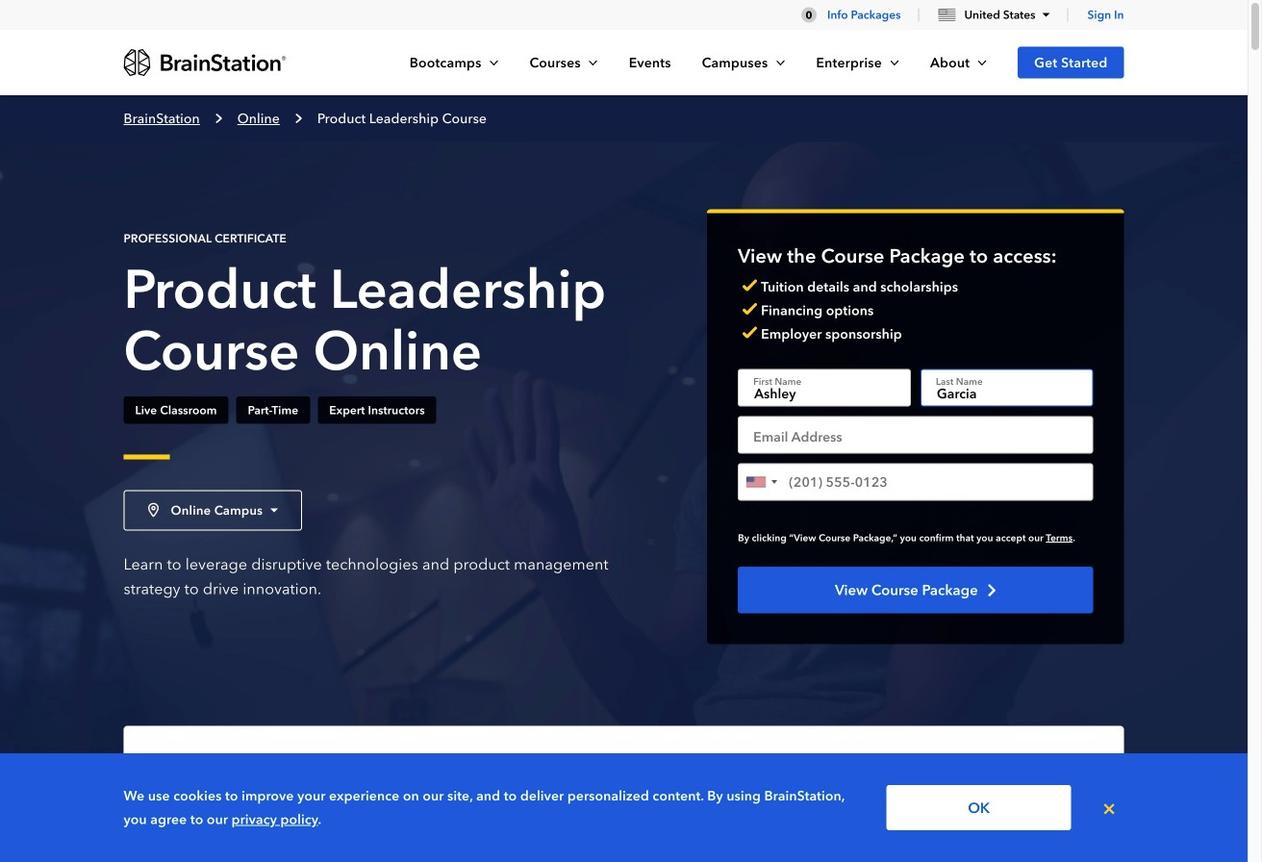 Task type: locate. For each thing, give the bounding box(es) containing it.
brainstation image
[[124, 49, 286, 76]]

First Name text field
[[738, 369, 911, 407]]

Last Name text field
[[921, 369, 1094, 407]]

Telephone country code field
[[739, 464, 784, 500]]



Task type: describe. For each thing, give the bounding box(es) containing it.
Email email field
[[738, 416, 1094, 454]]

Phone Number telephone field
[[738, 463, 1094, 501]]



